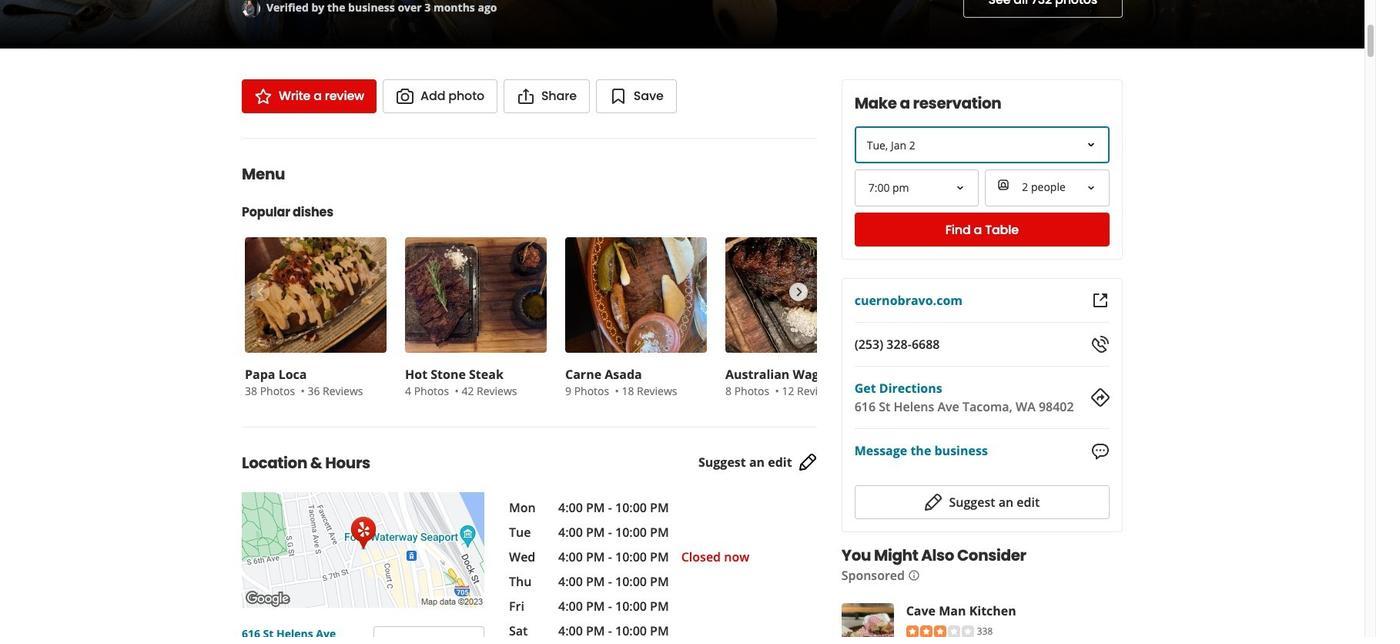 Task type: locate. For each thing, give the bounding box(es) containing it.
3 star rating image
[[906, 626, 974, 637]]

1 vertical spatial 24 pencil v2 image
[[925, 493, 943, 511]]

Select a date text field
[[855, 126, 1110, 163]]

0 horizontal spatial 24 pencil v2 image
[[799, 453, 817, 472]]

24 camera v2 image
[[396, 87, 414, 106]]

photo of cuerno bravo prime steakhouse - tacoma, wa, us. australian wagyu filet image
[[1176, 0, 1376, 49]]

0 vertical spatial 24 pencil v2 image
[[799, 453, 817, 472]]

24 star v2 image
[[254, 87, 273, 106]]

map image
[[242, 492, 484, 608]]

hot stone steak image
[[405, 237, 547, 353]]

24 pencil v2 image
[[799, 453, 817, 472], [925, 493, 943, 511]]

australian wagyu ribeye image
[[726, 237, 867, 353]]

location & hours element
[[217, 427, 842, 637]]

photo of cuerno bravo prime steakhouse - tacoma, wa, us. bone marrow! image
[[0, 0, 246, 49]]

menu element
[[217, 138, 870, 402]]

cave man kitchen image
[[842, 603, 894, 637]]

None field
[[985, 169, 1110, 206], [856, 171, 978, 205], [985, 169, 1110, 206], [856, 171, 978, 205]]

next image
[[790, 283, 807, 301]]

24 pencil v2 image inside location & hours element
[[799, 453, 817, 472]]



Task type: describe. For each thing, give the bounding box(es) containing it.
24 external link v2 image
[[1091, 291, 1110, 310]]

photo of cuerno bravo prime steakhouse - tacoma, wa, us. restaurant image
[[246, 0, 492, 49]]

1 horizontal spatial 24 pencil v2 image
[[925, 493, 943, 511]]

16 info v2 image
[[908, 570, 920, 582]]

24 save outline v2 image
[[609, 87, 628, 106]]

carne asada image
[[565, 237, 707, 353]]

24 share v2 image
[[517, 87, 535, 106]]

24 phone v2 image
[[1091, 335, 1110, 354]]

photo of cuerno bravo prime steakhouse - tacoma, wa, us. steak speck 3 kinds of filet mignonette image
[[492, 0, 930, 49]]

photo of cuerno bravo prime steakhouse - tacoma, wa, us. the special. image
[[930, 0, 1176, 49]]

previous image
[[251, 283, 268, 301]]

papa loca image
[[245, 237, 387, 353]]

24 message v2 image
[[1091, 442, 1110, 460]]

24 directions v2 image
[[1091, 388, 1110, 407]]



Task type: vqa. For each thing, say whether or not it's contained in the screenshot.
'11' related to HanEuem
no



